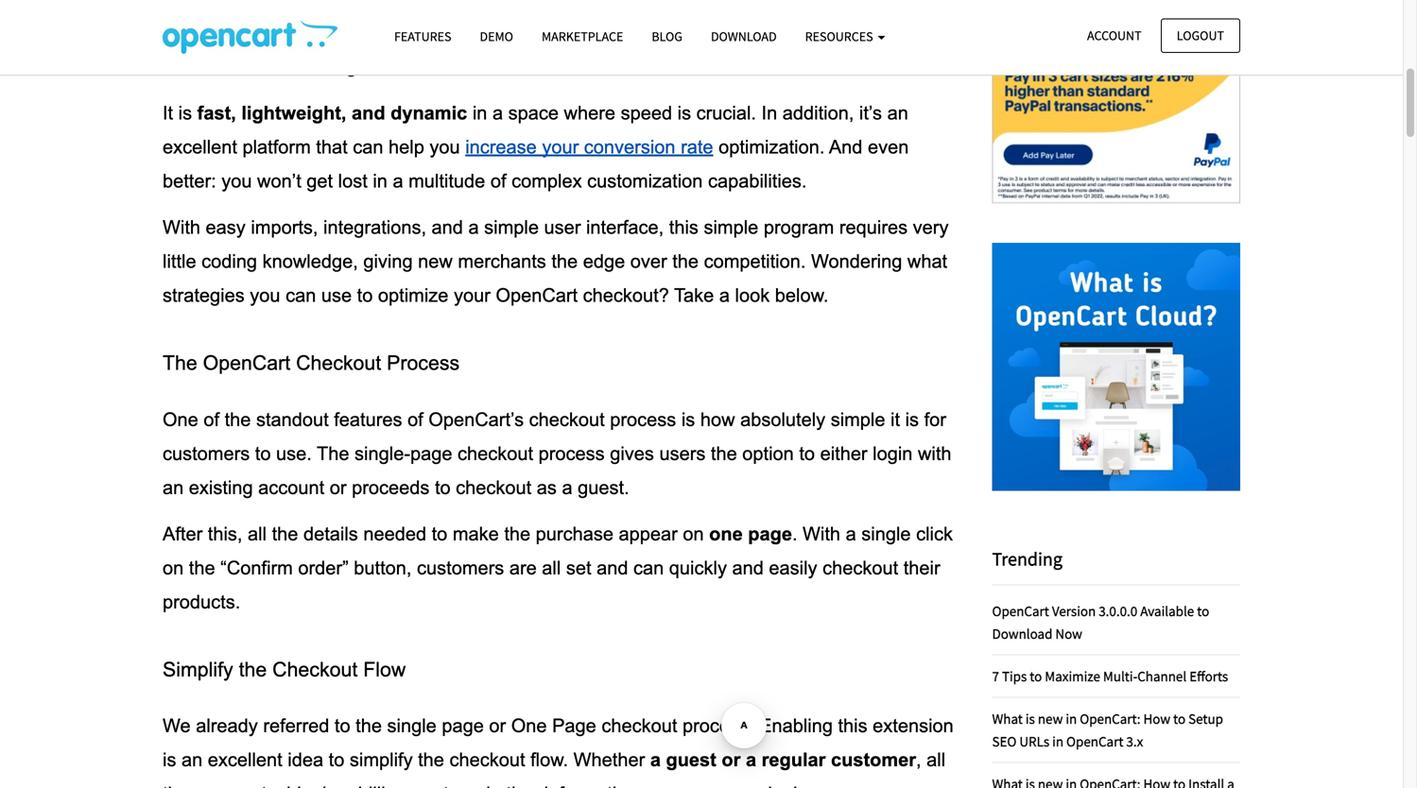 Task type: describe. For each thing, give the bounding box(es) containing it.
the down user
[[552, 251, 578, 272]]

тhe opencart checkout process
[[163, 352, 460, 374]]

lightweight,
[[241, 102, 346, 123]]

to right proceeds
[[435, 477, 451, 498]]

page
[[552, 716, 596, 737]]

350k
[[733, 22, 774, 43]]

program inside ever since the domain name "opencart.com" was registered in november 2005, this free and open-source online store management program has reached nearly 350k merchants worldwide to date. and there's a good reason for this.
[[492, 22, 562, 43]]

is inside in a space where speed is crucial. in addition, it's an excellent platform that can help you
[[678, 102, 691, 123]]

a up appears
[[650, 750, 661, 771]]

with easy imports, integrations, and a simple user interface, this simple program requires very little coding knowledge, giving new merchants the edge over the competition. wondering what strategies you can use to optimize your opencart checkout? take a look below.
[[163, 217, 954, 306]]

ever since the domain name "opencart.com" was registered in november 2005, this free and open-source online store management program has reached nearly 350k merchants worldwide to date. and there's a good reason for this.
[[163, 0, 963, 77]]

crucial.
[[696, 102, 756, 123]]

set
[[566, 558, 591, 579]]

guest
[[666, 750, 717, 771]]

simple inside one of the standout features of opencart's checkout process is how absolutely simple it is for customers to use. the single-page checkout process gives users the option to either login with an existing account or proceeds to checkout as a guest.
[[831, 409, 885, 430]]

very
[[913, 217, 949, 238]]

single inside , all the payment, shipping, billing, cart, and other information appears on a single page.
[[759, 784, 808, 789]]

either
[[820, 443, 868, 464]]

space
[[508, 102, 559, 123]]

giving
[[363, 251, 413, 272]]

one inside the we already referred to the single page or one page checkout process. enabling this extension is an excellent idea to simplify the checkout flow. whether
[[511, 716, 547, 737]]

make
[[453, 524, 499, 545]]

a down multitude
[[468, 217, 479, 238]]

1 vertical spatial page
[[748, 524, 792, 545]]

domain
[[288, 0, 350, 9]]

reason
[[394, 56, 451, 77]]

account link
[[1071, 18, 1158, 53]]

checkout up other
[[450, 750, 525, 771]]

features
[[334, 409, 402, 430]]

information
[[544, 784, 638, 789]]

all inside , all the payment, shipping, billing, cart, and other information appears on a single page.
[[927, 750, 946, 771]]

over
[[630, 251, 667, 272]]

it
[[891, 409, 900, 430]]

optimize
[[378, 285, 449, 306]]

gives
[[610, 443, 654, 464]]

the inside . with a single click on the "confirm order" button, customers are all set and can quickly and easily checkout their products.
[[189, 558, 215, 579]]

a inside in a space where speed is crucial. in addition, it's an excellent platform that can help you
[[493, 102, 503, 123]]

and inside ever since the domain name "opencart.com" was registered in november 2005, this free and open-source online store management program has reached nearly 350k merchants worldwide to date. and there's a good reason for this.
[[906, 0, 937, 9]]

1 vertical spatial process
[[539, 443, 605, 464]]

and inside ever since the domain name "opencart.com" was registered in november 2005, this free and open-source online store management program has reached nearly 350k merchants worldwide to date. and there's a good reason for this.
[[230, 56, 264, 77]]

checkout for the
[[272, 658, 358, 681]]

how
[[1144, 710, 1171, 728]]

free
[[868, 0, 900, 9]]

speed
[[621, 102, 672, 123]]

enabling
[[759, 716, 833, 737]]

the up "confirm
[[272, 524, 298, 545]]

strategies
[[163, 285, 245, 306]]

billing,
[[358, 784, 412, 789]]

how
[[700, 409, 735, 430]]

setup
[[1189, 710, 1223, 728]]

what is new in opencart: how to setup seo urls in opencart 3.x link
[[992, 710, 1223, 751]]

capabilities.
[[708, 171, 807, 191]]

opencart inside opencart version 3.0.0.0 available to download now
[[992, 602, 1049, 620]]

online
[[273, 22, 323, 43]]

opencart:
[[1080, 710, 1141, 728]]

to left make
[[432, 524, 448, 545]]

after
[[163, 524, 203, 545]]

what
[[992, 710, 1023, 728]]

nearly
[[677, 22, 728, 43]]

a left 'look'
[[719, 285, 730, 306]]

date.
[[184, 56, 226, 77]]

program inside the with easy imports, integrations, and a simple user interface, this simple program requires very little coding knowledge, giving new merchants the edge over the competition. wondering what strategies you can use to optimize your opencart checkout? take a look below.
[[764, 217, 834, 238]]

marketplace
[[542, 28, 623, 45]]

the right simplify
[[239, 658, 267, 681]]

1 horizontal spatial of
[[408, 409, 423, 430]]

or inside the we already referred to the single page or one page checkout process. enabling this extension is an excellent idea to simplify the checkout flow. whether
[[489, 716, 506, 737]]

checkout?
[[583, 285, 669, 306]]

worldwide
[[873, 22, 957, 43]]

integrations,
[[323, 217, 426, 238]]

customer
[[831, 750, 916, 771]]

one of the standout features of opencart's checkout process is how absolutely simple it is for customers to use. the single-page checkout process gives users the option to either login with an existing account or proceeds to checkout as a guest.
[[163, 409, 957, 498]]

the down how
[[711, 443, 737, 464]]

0 horizontal spatial download
[[711, 28, 777, 45]]

to left either
[[799, 443, 815, 464]]

account
[[1087, 27, 1142, 44]]

ever
[[163, 0, 202, 9]]

process.
[[683, 716, 754, 737]]

urls
[[1020, 733, 1050, 751]]

to right referred on the left of page
[[335, 716, 350, 737]]

a left regular on the bottom right
[[746, 750, 756, 771]]

customers inside . with a single click on the "confirm order" button, customers are all set and can quickly and easily checkout their products.
[[417, 558, 504, 579]]

customers inside one of the standout features of opencart's checkout process is how absolutely simple it is for customers to use. the single-page checkout process gives users the option to either login with an existing account or proceeds to checkout as a guest.
[[163, 443, 250, 464]]

to right tips
[[1030, 667, 1042, 685]]

tips
[[1002, 667, 1027, 685]]

flow.
[[531, 750, 568, 771]]

look
[[735, 285, 770, 306]]

in
[[762, 102, 777, 123]]

0 horizontal spatial of
[[204, 409, 219, 430]]

excellent inside in a space where speed is crucial. in addition, it's an excellent platform that can help you
[[163, 137, 237, 157]]

resources link
[[791, 20, 900, 53]]

open-
[[163, 22, 211, 43]]

to inside ever since the domain name "opencart.com" was registered in november 2005, this free and open-source online store management program has reached nearly 350k merchants worldwide to date. and there's a good reason for this.
[[163, 56, 178, 77]]

checkout up whether on the left bottom
[[602, 716, 677, 737]]

edge
[[583, 251, 625, 272]]

one
[[709, 524, 743, 545]]

little
[[163, 251, 196, 272]]

account
[[258, 477, 325, 498]]

proceeds
[[352, 477, 430, 498]]

appears
[[643, 784, 711, 789]]

download link
[[697, 20, 791, 53]]

order"
[[298, 558, 349, 579]]

page inside one of the standout features of opencart's checkout process is how absolutely simple it is for customers to use. the single-page checkout process gives users the option to either login with an existing account or proceeds to checkout as a guest.
[[410, 443, 452, 464]]

you inside the with easy imports, integrations, and a simple user interface, this simple program requires very little coding knowledge, giving new merchants the edge over the competition. wondering what strategies you can use to optimize your opencart checkout? take a look below.
[[250, 285, 280, 306]]

or inside one of the standout features of opencart's checkout process is how absolutely simple it is for customers to use. the single-page checkout process gives users the option to either login with an existing account or proceeds to checkout as a guest.
[[330, 477, 347, 498]]

logout link
[[1161, 18, 1241, 53]]

multi-
[[1103, 667, 1138, 685]]

button,
[[354, 558, 412, 579]]

the up simplify
[[356, 716, 382, 737]]

excellent inside the we already referred to the single page or one page checkout process. enabling this extension is an excellent idea to simplify the checkout flow. whether
[[208, 750, 282, 771]]

single-
[[355, 443, 410, 464]]

blog link
[[638, 20, 697, 53]]

name
[[355, 0, 402, 9]]

to inside the with easy imports, integrations, and a simple user interface, this simple program requires very little coding knowledge, giving new merchants the edge over the competition. wondering what strategies you can use to optimize your opencart checkout? take a look below.
[[357, 285, 373, 306]]

0 vertical spatial your
[[542, 137, 579, 157]]

all inside . with a single click on the "confirm order" button, customers are all set and can quickly and easily checkout their products.
[[542, 558, 561, 579]]

we already referred to the single page or one page checkout process. enabling this extension is an excellent idea to simplify the checkout flow. whether
[[163, 716, 959, 771]]

needed
[[363, 524, 426, 545]]

can inside . with a single click on the "confirm order" button, customers are all set and can quickly and easily checkout their products.
[[634, 558, 664, 579]]

paypal blog image
[[992, 0, 1241, 224]]

a inside , all the payment, shipping, billing, cart, and other information appears on a single page.
[[743, 784, 753, 789]]

rate
[[681, 137, 713, 157]]

on inside . with a single click on the "confirm order" button, customers are all set and can quickly and easily checkout their products.
[[163, 558, 184, 579]]

good
[[346, 56, 388, 77]]

and inside , all the payment, shipping, billing, cart, and other information appears on a single page.
[[459, 784, 491, 789]]

page.
[[813, 784, 861, 789]]

version
[[1052, 602, 1096, 620]]

opencart cloud image
[[992, 243, 1241, 491]]

easily
[[769, 558, 817, 579]]

demo link
[[466, 20, 528, 53]]

on for , all the payment, shipping, billing, cart, and other information appears on a single page.
[[717, 784, 738, 789]]

seo
[[992, 733, 1017, 751]]

тhe
[[163, 352, 197, 374]]

the up are
[[504, 524, 531, 545]]

cart,
[[417, 784, 454, 789]]

2 vertical spatial or
[[722, 750, 741, 771]]

blog
[[652, 28, 683, 45]]

this inside the with easy imports, integrations, and a simple user interface, this simple program requires very little coding knowledge, giving new merchants the edge over the competition. wondering what strategies you can use to optimize your opencart checkout? take a look below.
[[669, 217, 699, 238]]



Task type: locate. For each thing, give the bounding box(es) containing it.
now
[[1056, 625, 1083, 643]]

quickly
[[669, 558, 727, 579]]

1 vertical spatial your
[[454, 285, 491, 306]]

your inside the with easy imports, integrations, and a simple user interface, this simple program requires very little coding knowledge, giving new merchants the edge over the competition. wondering what strategies you can use to optimize your opencart checkout? take a look below.
[[454, 285, 491, 306]]

merchants
[[780, 22, 868, 43], [458, 251, 546, 272]]

1 horizontal spatial on
[[683, 524, 704, 545]]

0 horizontal spatial new
[[418, 251, 453, 272]]

0 horizontal spatial your
[[454, 285, 491, 306]]

in up blog
[[668, 0, 683, 9]]

single inside . with a single click on the "confirm order" button, customers are all set and can quickly and easily checkout their products.
[[862, 524, 911, 545]]

0 vertical spatial page
[[410, 443, 452, 464]]

3.x
[[1126, 733, 1143, 751]]

appear
[[619, 524, 678, 545]]

with right .
[[803, 524, 841, 545]]

1 vertical spatial for
[[924, 409, 946, 430]]

on inside , all the payment, shipping, billing, cart, and other information appears on a single page.
[[717, 784, 738, 789]]

customers down make
[[417, 558, 504, 579]]

1 vertical spatial download
[[992, 625, 1053, 643]]

checkout up features
[[296, 352, 381, 374]]

page inside the we already referred to the single page or one page checkout process. enabling this extension is an excellent idea to simplify the checkout flow. whether
[[442, 716, 484, 737]]

0 vertical spatial checkout
[[296, 352, 381, 374]]

an inside one of the standout features of opencart's checkout process is how absolutely simple it is for customers to use. the single-page checkout process gives users the option to either login with an existing account or proceeds to checkout as a guest.
[[163, 477, 184, 498]]

all left 'set'
[[542, 558, 561, 579]]

or up other
[[489, 716, 506, 737]]

can inside in a space where speed is crucial. in addition, it's an excellent platform that can help you
[[353, 137, 383, 157]]

0 vertical spatial customers
[[163, 443, 250, 464]]

0 vertical spatial an
[[887, 102, 908, 123]]

1 horizontal spatial one
[[511, 716, 547, 737]]

0 horizontal spatial can
[[286, 285, 316, 306]]

0 vertical spatial download
[[711, 28, 777, 45]]

this inside the we already referred to the single page or one page checkout process. enabling this extension is an excellent idea to simplify the checkout flow. whether
[[838, 716, 868, 737]]

simplify
[[350, 750, 413, 771]]

login
[[873, 443, 913, 464]]

0 horizontal spatial program
[[492, 22, 562, 43]]

2 vertical spatial page
[[442, 716, 484, 737]]

simplify
[[163, 658, 233, 681]]

download inside opencart version 3.0.0.0 available to download now
[[992, 625, 1053, 643]]

1 vertical spatial an
[[163, 477, 184, 498]]

simple left user
[[484, 217, 539, 238]]

or
[[330, 477, 347, 498], [489, 716, 506, 737], [722, 750, 741, 771]]

customization
[[587, 171, 703, 191]]

0 horizontal spatial process
[[539, 443, 605, 464]]

to inside what is new in opencart: how to setup seo urls in opencart 3.x
[[1173, 710, 1186, 728]]

to inside opencart version 3.0.0.0 available to download now
[[1197, 602, 1209, 620]]

the up products.
[[189, 558, 215, 579]]

page up proceeds
[[410, 443, 452, 464]]

2 vertical spatial all
[[927, 750, 946, 771]]

for inside ever since the domain name "opencart.com" was registered in november 2005, this free and open-source online store management program has reached nearly 350k merchants worldwide to date. and there's a good reason for this.
[[457, 56, 479, 77]]

you down coding on the top of page
[[250, 285, 280, 306]]

page up cart, in the bottom of the page
[[442, 716, 484, 737]]

the up the conversion magic: uncovered strategies to optimize opencart checkout image
[[256, 0, 282, 9]]

for up with
[[924, 409, 946, 430]]

with up the little
[[163, 217, 200, 238]]

1 horizontal spatial for
[[924, 409, 946, 430]]

to right available
[[1197, 602, 1209, 620]]

purchase
[[536, 524, 614, 545]]

,
[[916, 750, 921, 771]]

0 vertical spatial you
[[430, 137, 460, 157]]

use.
[[276, 443, 312, 464]]

opencart inside the with easy imports, integrations, and a simple user interface, this simple program requires very little coding knowledge, giving new merchants the edge over the competition. wondering what strategies you can use to optimize your opencart checkout? take a look below.
[[496, 285, 578, 306]]

wondering
[[811, 251, 902, 272]]

with
[[918, 443, 952, 464]]

competition.
[[704, 251, 806, 272]]

existing
[[189, 477, 253, 498]]

page up easily
[[748, 524, 792, 545]]

is inside what is new in opencart: how to setup seo urls in opencart 3.x
[[1026, 710, 1035, 728]]

1 horizontal spatial can
[[353, 137, 383, 157]]

a down help
[[393, 171, 403, 191]]

2 horizontal spatial on
[[717, 784, 738, 789]]

opencart down the opencart:
[[1067, 733, 1124, 751]]

1 horizontal spatial simple
[[704, 217, 759, 238]]

optimization. and even better: you won't get lost in a multitude of complex customization capabilities.
[[163, 137, 914, 191]]

to left the use.
[[255, 443, 271, 464]]

2 vertical spatial an
[[182, 750, 203, 771]]

this up customer on the right bottom of page
[[838, 716, 868, 737]]

platform
[[243, 137, 311, 157]]

0 horizontal spatial merchants
[[458, 251, 546, 272]]

logout
[[1177, 27, 1224, 44]]

click
[[916, 524, 953, 545]]

you inside optimization. and even better: you won't get lost in a multitude of complex customization capabilities.
[[221, 171, 252, 191]]

new up urls
[[1038, 710, 1063, 728]]

single
[[862, 524, 911, 545], [387, 716, 437, 737], [759, 784, 808, 789]]

features link
[[380, 20, 466, 53]]

on left one
[[683, 524, 704, 545]]

single up simplify
[[387, 716, 437, 737]]

0 vertical spatial program
[[492, 22, 562, 43]]

0 vertical spatial and
[[230, 56, 264, 77]]

new inside the with easy imports, integrations, and a simple user interface, this simple program requires very little coding knowledge, giving new merchants the edge over the competition. wondering what strategies you can use to optimize your opencart checkout? take a look below.
[[418, 251, 453, 272]]

1 horizontal spatial program
[[764, 217, 834, 238]]

in inside optimization. and even better: you won't get lost in a multitude of complex customization capabilities.
[[373, 171, 388, 191]]

to left "date."
[[163, 56, 178, 77]]

0 horizontal spatial on
[[163, 558, 184, 579]]

1 vertical spatial single
[[387, 716, 437, 737]]

conversion
[[584, 137, 676, 157]]

0 vertical spatial process
[[610, 409, 676, 430]]

1 vertical spatial one
[[511, 716, 547, 737]]

you up multitude
[[430, 137, 460, 157]]

merchants inside the with easy imports, integrations, and a simple user interface, this simple program requires very little coding knowledge, giving new merchants the edge over the competition. wondering what strategies you can use to optimize your opencart checkout? take a look below.
[[458, 251, 546, 272]]

simple up either
[[831, 409, 885, 430]]

won't
[[257, 171, 301, 191]]

excellent up better: on the left top of the page
[[163, 137, 237, 157]]

the left the standout
[[225, 409, 251, 430]]

1 vertical spatial checkout
[[272, 658, 358, 681]]

whether
[[574, 750, 645, 771]]

simplify the checkout flow
[[163, 658, 406, 681]]

2 horizontal spatial or
[[722, 750, 741, 771]]

0 vertical spatial or
[[330, 477, 347, 498]]

1 vertical spatial on
[[163, 558, 184, 579]]

an down we
[[182, 750, 203, 771]]

and down the conversion magic: uncovered strategies to optimize opencart checkout image
[[230, 56, 264, 77]]

to right use at the left top of the page
[[357, 285, 373, 306]]

checkout for opencart
[[296, 352, 381, 374]]

for inside one of the standout features of opencart's checkout process is how absolutely simple it is for customers to use. the single-page checkout process gives users the option to either login with an existing account or proceeds to checkout as a guest.
[[924, 409, 946, 430]]

of down the increase
[[491, 171, 506, 191]]

one up flow.
[[511, 716, 547, 737]]

has
[[567, 22, 598, 43]]

interface,
[[586, 217, 664, 238]]

customers up existing
[[163, 443, 250, 464]]

2 horizontal spatial single
[[862, 524, 911, 545]]

extension
[[873, 716, 954, 737]]

2 vertical spatial can
[[634, 558, 664, 579]]

0 vertical spatial merchants
[[780, 22, 868, 43]]

new up 'optimize' on the left of page
[[418, 251, 453, 272]]

1 horizontal spatial your
[[542, 137, 579, 157]]

process up "as"
[[539, 443, 605, 464]]

1 horizontal spatial new
[[1038, 710, 1063, 728]]

0 vertical spatial all
[[248, 524, 267, 545]]

it is fast, lightweight, and dynamic
[[163, 102, 467, 123]]

resources
[[805, 28, 876, 45]]

with inside . with a single click on the "confirm order" button, customers are all set and can quickly and easily checkout their products.
[[803, 524, 841, 545]]

this inside ever since the domain name "opencart.com" was registered in november 2005, this free and open-source online store management program has reached nearly 350k merchants worldwide to date. and there's a good reason for this.
[[833, 0, 863, 9]]

and right 'set'
[[597, 558, 628, 579]]

opencart right тhe
[[203, 352, 290, 374]]

1 vertical spatial or
[[489, 716, 506, 737]]

addition,
[[783, 102, 854, 123]]

can down appear
[[634, 558, 664, 579]]

on right appears
[[717, 784, 738, 789]]

simple up competition.
[[704, 217, 759, 238]]

one down тhe
[[163, 409, 198, 430]]

guest.
[[578, 477, 629, 498]]

1 vertical spatial can
[[286, 285, 316, 306]]

merchants inside ever since the domain name "opencart.com" was registered in november 2005, this free and open-source online store management program has reached nearly 350k merchants worldwide to date. and there's a good reason for this.
[[780, 22, 868, 43]]

0 horizontal spatial for
[[457, 56, 479, 77]]

efforts
[[1190, 667, 1228, 685]]

the inside , all the payment, shipping, billing, cart, and other information appears on a single page.
[[163, 784, 189, 789]]

of inside optimization. and even better: you won't get lost in a multitude of complex customization capabilities.
[[491, 171, 506, 191]]

one inside one of the standout features of opencart's checkout process is how absolutely simple it is for customers to use. the single-page checkout process gives users the option to either login with an existing account or proceeds to checkout as a guest.
[[163, 409, 198, 430]]

the inside ever since the domain name "opencart.com" was registered in november 2005, this free and open-source online store management program has reached nearly 350k merchants worldwide to date. and there's a good reason for this.
[[256, 0, 282, 9]]

a down a guest or a regular customer
[[743, 784, 753, 789]]

other
[[496, 784, 539, 789]]

0 vertical spatial new
[[418, 251, 453, 272]]

absolutely
[[740, 409, 826, 430]]

and down good
[[352, 102, 385, 123]]

users
[[659, 443, 706, 464]]

and up "worldwide"
[[906, 0, 937, 9]]

a inside . with a single click on the "confirm order" button, customers are all set and can quickly and easily checkout their products.
[[846, 524, 856, 545]]

1 vertical spatial all
[[542, 558, 561, 579]]

download down november
[[711, 28, 777, 45]]

this.
[[484, 56, 519, 77]]

0 vertical spatial with
[[163, 217, 200, 238]]

can inside the with easy imports, integrations, and a simple user interface, this simple program requires very little coding knowledge, giving new merchants the edge over the competition. wondering what strategies you can use to optimize your opencart checkout? take a look below.
[[286, 285, 316, 306]]

checkout up after this, all the details needed to make the purchase appear on one page
[[456, 477, 532, 498]]

an inside the we already referred to the single page or one page checkout process. enabling this extension is an excellent idea to simplify the checkout flow. whether
[[182, 750, 203, 771]]

this up resources link
[[833, 0, 863, 9]]

an up "after"
[[163, 477, 184, 498]]

process
[[610, 409, 676, 430], [539, 443, 605, 464]]

single inside the we already referred to the single page or one page checkout process. enabling this extension is an excellent idea to simplify the checkout flow. whether
[[387, 716, 437, 737]]

on down "after"
[[163, 558, 184, 579]]

0 vertical spatial on
[[683, 524, 704, 545]]

to right how in the right bottom of the page
[[1173, 710, 1186, 728]]

one
[[163, 409, 198, 430], [511, 716, 547, 737]]

0 vertical spatial single
[[862, 524, 911, 545]]

november
[[688, 0, 775, 9]]

checkout left "their" at the bottom of the page
[[823, 558, 898, 579]]

2 vertical spatial on
[[717, 784, 738, 789]]

all right ,
[[927, 750, 946, 771]]

1 horizontal spatial download
[[992, 625, 1053, 643]]

the up take at the top of the page
[[672, 251, 699, 272]]

7 tips to maximize multi-channel efforts
[[992, 667, 1228, 685]]

1 vertical spatial new
[[1038, 710, 1063, 728]]

1 horizontal spatial and
[[829, 137, 863, 157]]

shipping,
[[277, 784, 353, 789]]

with inside the with easy imports, integrations, and a simple user interface, this simple program requires very little coding knowledge, giving new merchants the edge over the competition. wondering what strategies you can use to optimize your opencart checkout? take a look below.
[[163, 217, 200, 238]]

and right cart, in the bottom of the page
[[459, 784, 491, 789]]

2 vertical spatial you
[[250, 285, 280, 306]]

single left click
[[862, 524, 911, 545]]

store
[[329, 22, 371, 43]]

a guest or a regular customer
[[650, 750, 916, 771]]

3.0.0.0
[[1099, 602, 1138, 620]]

is inside the we already referred to the single page or one page checkout process. enabling this extension is an excellent idea to simplify the checkout flow. whether
[[163, 750, 176, 771]]

program down was
[[492, 22, 562, 43]]

on
[[683, 524, 704, 545], [163, 558, 184, 579], [717, 784, 738, 789]]

opencart inside what is new in opencart: how to setup seo urls in opencart 3.x
[[1067, 733, 1124, 751]]

0 vertical spatial can
[[353, 137, 383, 157]]

1 horizontal spatial with
[[803, 524, 841, 545]]

you inside in a space where speed is crucial. in addition, it's an excellent platform that can help you
[[430, 137, 460, 157]]

easy
[[206, 217, 246, 238]]

download up tips
[[992, 625, 1053, 643]]

optimization.
[[719, 137, 825, 157]]

increase your conversion rate
[[465, 137, 713, 157]]

merchants down user
[[458, 251, 546, 272]]

checkout
[[529, 409, 605, 430], [458, 443, 533, 464], [456, 477, 532, 498], [823, 558, 898, 579], [602, 716, 677, 737], [450, 750, 525, 771]]

reached
[[603, 22, 671, 43]]

help
[[389, 137, 424, 157]]

a right "as"
[[562, 477, 573, 498]]

2 vertical spatial this
[[838, 716, 868, 737]]

management
[[376, 22, 486, 43]]

, all the payment, shipping, billing, cart, and other information appears on a single page.
[[163, 750, 951, 789]]

1 vertical spatial excellent
[[208, 750, 282, 771]]

1 horizontal spatial all
[[542, 558, 561, 579]]

and inside optimization. and even better: you won't get lost in a multitude of complex customization capabilities.
[[829, 137, 863, 157]]

2 horizontal spatial all
[[927, 750, 946, 771]]

coding
[[202, 251, 257, 272]]

you
[[430, 137, 460, 157], [221, 171, 252, 191], [250, 285, 280, 306]]

all right this,
[[248, 524, 267, 545]]

what
[[908, 251, 948, 272]]

for left this.
[[457, 56, 479, 77]]

1 horizontal spatial merchants
[[780, 22, 868, 43]]

in left the opencart:
[[1066, 710, 1077, 728]]

1 vertical spatial with
[[803, 524, 841, 545]]

in inside ever since the domain name "opencart.com" was registered in november 2005, this free and open-source online store management program has reached nearly 350k merchants worldwide to date. and there's a good reason for this.
[[668, 0, 683, 9]]

a left good
[[330, 56, 341, 77]]

0 horizontal spatial simple
[[484, 217, 539, 238]]

program
[[492, 22, 562, 43], [764, 217, 834, 238]]

0 horizontal spatial all
[[248, 524, 267, 545]]

0 vertical spatial this
[[833, 0, 863, 9]]

to right idea
[[329, 750, 344, 771]]

checkout up "as"
[[529, 409, 605, 430]]

merchants down 2005,
[[780, 22, 868, 43]]

1 vertical spatial and
[[829, 137, 863, 157]]

checkout inside . with a single click on the "confirm order" button, customers are all set and can quickly and easily checkout their products.
[[823, 558, 898, 579]]

this right interface, at the left of the page
[[669, 217, 699, 238]]

in inside in a space where speed is crucial. in addition, it's an excellent platform that can help you
[[473, 102, 487, 123]]

process up gives in the left bottom of the page
[[610, 409, 676, 430]]

0 horizontal spatial and
[[230, 56, 264, 77]]

the left payment,
[[163, 784, 189, 789]]

.
[[792, 524, 798, 545]]

in right urls
[[1053, 733, 1064, 751]]

we
[[163, 716, 191, 737]]

process
[[387, 352, 460, 374]]

program up competition.
[[764, 217, 834, 238]]

1 vertical spatial program
[[764, 217, 834, 238]]

a right .
[[846, 524, 856, 545]]

1 horizontal spatial or
[[489, 716, 506, 737]]

conversion magic: uncovered strategies to optimize opencart checkout image
[[163, 20, 338, 54]]

maximize
[[1045, 667, 1101, 685]]

source
[[211, 22, 268, 43]]

0 vertical spatial one
[[163, 409, 198, 430]]

1 vertical spatial this
[[669, 217, 699, 238]]

in right lost in the top left of the page
[[373, 171, 388, 191]]

0 horizontal spatial single
[[387, 716, 437, 737]]

the up cart, in the bottom of the page
[[418, 750, 444, 771]]

or down process.
[[722, 750, 741, 771]]

1 horizontal spatial process
[[610, 409, 676, 430]]

an inside in a space where speed is crucial. in addition, it's an excellent platform that can help you
[[887, 102, 908, 123]]

single down a guest or a regular customer
[[759, 784, 808, 789]]

0 horizontal spatial customers
[[163, 443, 250, 464]]

of up existing
[[204, 409, 219, 430]]

1 horizontal spatial single
[[759, 784, 808, 789]]

0 horizontal spatial with
[[163, 217, 200, 238]]

can down knowledge,
[[286, 285, 316, 306]]

0 vertical spatial excellent
[[163, 137, 237, 157]]

can
[[353, 137, 383, 157], [286, 285, 316, 306], [634, 558, 664, 579]]

2 horizontal spatial simple
[[831, 409, 885, 430]]

a inside optimization. and even better: you won't get lost in a multitude of complex customization capabilities.
[[393, 171, 403, 191]]

and down multitude
[[432, 217, 463, 238]]

"confirm
[[220, 558, 293, 579]]

a inside one of the standout features of opencart's checkout process is how absolutely simple it is for customers to use. the single-page checkout process gives users the option to either login with an existing account or proceeds to checkout as a guest.
[[562, 477, 573, 498]]

and inside the with easy imports, integrations, and a simple user interface, this simple program requires very little coding knowledge, giving new merchants the edge over the competition. wondering what strategies you can use to optimize your opencart checkout? take a look below.
[[432, 217, 463, 238]]

with
[[163, 217, 200, 238], [803, 524, 841, 545]]

the
[[317, 443, 349, 464]]

an
[[887, 102, 908, 123], [163, 477, 184, 498], [182, 750, 203, 771]]

0 horizontal spatial one
[[163, 409, 198, 430]]

1 vertical spatial you
[[221, 171, 252, 191]]

on for after this, all the details needed to make the purchase appear on one page
[[683, 524, 704, 545]]

complex
[[512, 171, 582, 191]]

2 horizontal spatial can
[[634, 558, 664, 579]]

1 vertical spatial merchants
[[458, 251, 546, 272]]

0 horizontal spatial or
[[330, 477, 347, 498]]

and down one
[[732, 558, 764, 579]]

2 vertical spatial single
[[759, 784, 808, 789]]

and down it's
[[829, 137, 863, 157]]

of right features
[[408, 409, 423, 430]]

1 horizontal spatial customers
[[417, 558, 504, 579]]

since
[[207, 0, 251, 9]]

in up the increase
[[473, 102, 487, 123]]

a inside ever since the domain name "opencart.com" was registered in november 2005, this free and open-source online store management program has reached nearly 350k merchants worldwide to date. and there's a good reason for this.
[[330, 56, 341, 77]]

user
[[544, 217, 581, 238]]

excellent up payment,
[[208, 750, 282, 771]]

your up complex
[[542, 137, 579, 157]]

0 vertical spatial for
[[457, 56, 479, 77]]

opencart down trending
[[992, 602, 1049, 620]]

2 horizontal spatial of
[[491, 171, 506, 191]]

checkout down opencart's
[[458, 443, 533, 464]]

1 vertical spatial customers
[[417, 558, 504, 579]]

new inside what is new in opencart: how to setup seo urls in opencart 3.x
[[1038, 710, 1063, 728]]

checkout up referred on the left of page
[[272, 658, 358, 681]]



Task type: vqa. For each thing, say whether or not it's contained in the screenshot.
on for After this, all the details needed to make the purchase appear on one page
yes



